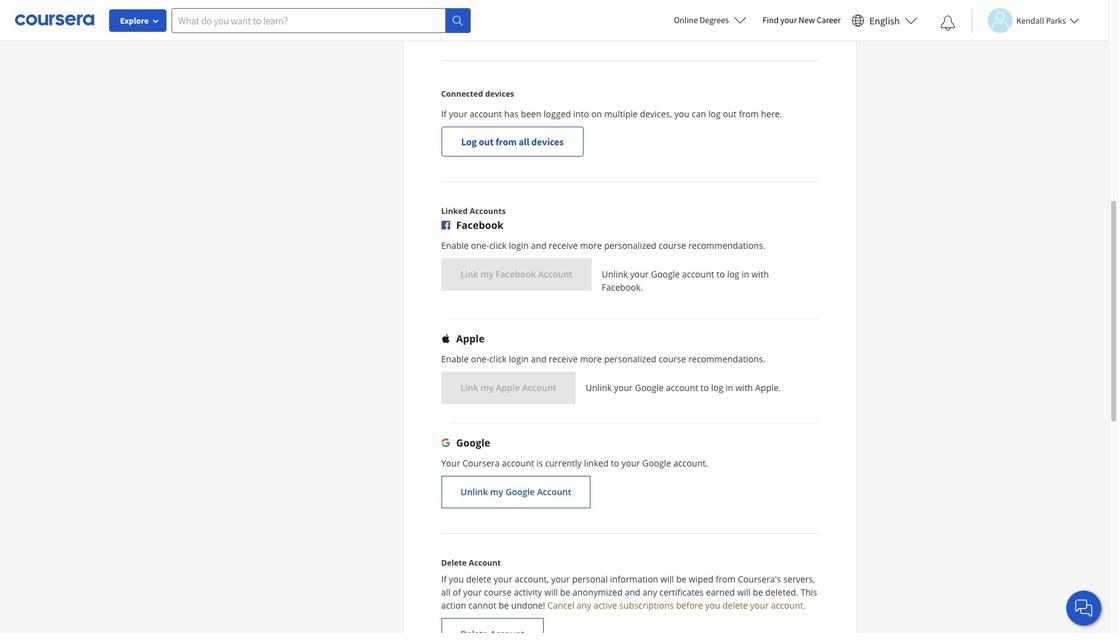 Task type: locate. For each thing, give the bounding box(es) containing it.
2 vertical spatial log
[[712, 381, 724, 393]]

will up cancel
[[545, 586, 558, 598]]

and for facebook
[[531, 239, 547, 251]]

from left the here.
[[739, 107, 759, 119]]

1 vertical spatial account.
[[772, 599, 806, 611]]

link my apple account button
[[441, 371, 576, 404]]

apple image
[[441, 334, 450, 343]]

one- up the link my apple account
[[471, 353, 490, 364]]

0 horizontal spatial will
[[545, 586, 558, 598]]

career
[[817, 14, 841, 26]]

click up the link my apple account
[[490, 353, 507, 364]]

1 vertical spatial recommendations.
[[689, 353, 766, 364]]

all
[[519, 135, 530, 147], [441, 586, 451, 598]]

apple.
[[756, 381, 781, 393]]

click
[[490, 239, 507, 251], [490, 353, 507, 364]]

receive for facebook
[[549, 239, 578, 251]]

1 vertical spatial more
[[580, 353, 602, 364]]

click up link my facebook account
[[490, 239, 507, 251]]

0 horizontal spatial you
[[449, 573, 464, 585]]

to for apple
[[701, 381, 709, 393]]

log
[[709, 107, 721, 119], [728, 268, 740, 280], [712, 381, 724, 393]]

cancel
[[548, 599, 575, 611]]

1 horizontal spatial all
[[519, 135, 530, 147]]

0 vertical spatial with
[[752, 268, 770, 280]]

login for facebook
[[509, 239, 529, 251]]

devices up has
[[485, 88, 515, 99]]

enable one-click login and receive more personalized course recommendations.
[[441, 239, 766, 251], [441, 353, 766, 364]]

linked accounts
[[441, 205, 506, 216]]

in inside unlink your google account to log in with facebook.
[[742, 268, 750, 280]]

with inside unlink your google account to log in with facebook.
[[752, 268, 770, 280]]

link
[[461, 268, 479, 280], [461, 381, 479, 393]]

0 vertical spatial to
[[717, 268, 725, 280]]

from
[[739, 107, 759, 119], [496, 135, 517, 147], [716, 573, 736, 585]]

2 vertical spatial course
[[484, 586, 512, 598]]

delete down "delete account"
[[466, 573, 492, 585]]

account.
[[674, 457, 708, 469], [772, 599, 806, 611]]

you
[[675, 107, 690, 119], [449, 573, 464, 585], [706, 599, 721, 611]]

0 vertical spatial from
[[739, 107, 759, 119]]

and for apple
[[531, 353, 547, 364]]

account inside button
[[523, 381, 557, 393]]

personalized up facebook.
[[605, 239, 657, 251]]

link inside button
[[461, 381, 479, 393]]

anonymized
[[573, 586, 623, 598]]

and up the link my apple account
[[531, 353, 547, 364]]

0 vertical spatial enable one-click login and receive more personalized course recommendations.
[[441, 239, 766, 251]]

be down the coursera's
[[753, 586, 764, 598]]

one- down "linked accounts"
[[471, 239, 490, 251]]

all inside if you delete your account, your personal information will be wiped from coursera's servers, all of your course activity will be anonymized and any certificates earned will be deleted.               this action cannot be undone!
[[441, 586, 451, 598]]

delete
[[466, 573, 492, 585], [723, 599, 748, 611]]

1 click from the top
[[490, 239, 507, 251]]

1 more from the top
[[580, 239, 602, 251]]

in
[[742, 268, 750, 280], [726, 381, 734, 393]]

been
[[521, 107, 542, 119]]

1 horizontal spatial in
[[742, 268, 750, 280]]

1 vertical spatial in
[[726, 381, 734, 393]]

google inside unlink your google account to log in with facebook.
[[651, 268, 680, 280]]

unlink your google account to log in with facebook.
[[602, 268, 770, 293]]

1 vertical spatial personalized
[[605, 353, 657, 364]]

0 vertical spatial course
[[659, 239, 687, 251]]

facebook inside button
[[496, 268, 536, 280]]

unlink inside unlink your google account to log in with facebook.
[[602, 268, 628, 280]]

2 recommendations. from the top
[[689, 353, 766, 364]]

out
[[723, 107, 737, 119], [479, 135, 494, 147]]

course up unlink your google account to log in with facebook.
[[659, 239, 687, 251]]

if inside if you delete your account, your personal information will be wiped from coursera's servers, all of your course activity will be anonymized and any certificates earned will be deleted.               this action cannot be undone!
[[441, 573, 447, 585]]

1 vertical spatial my
[[481, 381, 494, 393]]

account inside unlink your google account to log in with facebook.
[[683, 268, 715, 280]]

1 vertical spatial receive
[[549, 353, 578, 364]]

1 horizontal spatial out
[[723, 107, 737, 119]]

link my facebook account button
[[441, 258, 592, 290]]

if
[[441, 107, 447, 119], [441, 573, 447, 585]]

receive
[[549, 239, 578, 251], [549, 353, 578, 364]]

0 vertical spatial personalized
[[605, 239, 657, 251]]

1 vertical spatial you
[[449, 573, 464, 585]]

1 vertical spatial click
[[490, 353, 507, 364]]

on
[[592, 107, 602, 119]]

enable left two-
[[461, 14, 491, 26]]

1 receive from the top
[[549, 239, 578, 251]]

will up certificates
[[661, 573, 674, 585]]

all down been
[[519, 135, 530, 147]]

1 login from the top
[[509, 239, 529, 251]]

1 vertical spatial one-
[[471, 353, 490, 364]]

personalized up unlink your google account to log in with apple.
[[605, 353, 657, 364]]

1 vertical spatial enable
[[441, 239, 469, 251]]

1 vertical spatial all
[[441, 586, 451, 598]]

from up "earned"
[[716, 573, 736, 585]]

account for unlink my google account
[[537, 485, 572, 497]]

one-
[[471, 239, 490, 251], [471, 353, 490, 364]]

0 vertical spatial login
[[509, 239, 529, 251]]

in for facebook
[[742, 268, 750, 280]]

0 horizontal spatial delete
[[466, 573, 492, 585]]

be right cannot
[[499, 599, 509, 611]]

0 horizontal spatial all
[[441, 586, 451, 598]]

enable two-factor authentication? button
[[441, 5, 634, 35]]

2 more from the top
[[580, 353, 602, 364]]

2 vertical spatial to
[[611, 457, 620, 469]]

coursera's
[[738, 573, 782, 585]]

2 vertical spatial you
[[706, 599, 721, 611]]

login up link my facebook account
[[509, 239, 529, 251]]

1 vertical spatial unlink
[[586, 381, 612, 393]]

0 vertical spatial link
[[461, 268, 479, 280]]

login
[[509, 239, 529, 251], [509, 353, 529, 364]]

click for apple
[[490, 353, 507, 364]]

any up subscriptions
[[643, 586, 658, 598]]

will
[[661, 573, 674, 585], [545, 586, 558, 598], [738, 586, 751, 598]]

you down "earned"
[[706, 599, 721, 611]]

in for apple
[[726, 381, 734, 393]]

1 horizontal spatial account.
[[772, 599, 806, 611]]

2 if from the top
[[441, 573, 447, 585]]

2 horizontal spatial to
[[717, 268, 725, 280]]

to inside unlink your google account to log in with facebook.
[[717, 268, 725, 280]]

What do you want to learn? text field
[[172, 8, 446, 33]]

1 if from the top
[[441, 107, 447, 119]]

enable
[[461, 14, 491, 26], [441, 239, 469, 251], [441, 353, 469, 364]]

0 horizontal spatial apple
[[456, 331, 485, 345]]

1 vertical spatial login
[[509, 353, 529, 364]]

1 vertical spatial out
[[479, 135, 494, 147]]

facebook
[[456, 218, 504, 232], [496, 268, 536, 280]]

1 horizontal spatial devices
[[532, 135, 564, 147]]

any
[[643, 586, 658, 598], [577, 599, 592, 611]]

1 vertical spatial any
[[577, 599, 592, 611]]

0 vertical spatial any
[[643, 586, 658, 598]]

with for facebook
[[752, 268, 770, 280]]

0 horizontal spatial devices
[[485, 88, 515, 99]]

receive up link my facebook account
[[549, 239, 578, 251]]

0 vertical spatial delete
[[466, 573, 492, 585]]

0 vertical spatial and
[[531, 239, 547, 251]]

link for facebook
[[461, 268, 479, 280]]

google
[[651, 268, 680, 280], [635, 381, 664, 393], [456, 436, 491, 449], [643, 457, 672, 469], [506, 485, 535, 497]]

action
[[441, 599, 466, 611]]

1 vertical spatial link
[[461, 381, 479, 393]]

1 horizontal spatial delete
[[723, 599, 748, 611]]

course for facebook
[[659, 239, 687, 251]]

unlink for facebook
[[602, 268, 628, 280]]

more for apple
[[580, 353, 602, 364]]

course up cannot
[[484, 586, 512, 598]]

personalized for apple
[[605, 353, 657, 364]]

2 link from the top
[[461, 381, 479, 393]]

find
[[763, 14, 779, 26]]

1 vertical spatial facebook
[[496, 268, 536, 280]]

recommendations.
[[689, 239, 766, 251], [689, 353, 766, 364]]

delete down "earned"
[[723, 599, 748, 611]]

2 login from the top
[[509, 353, 529, 364]]

devices down logged
[[532, 135, 564, 147]]

0 vertical spatial out
[[723, 107, 737, 119]]

out right can
[[723, 107, 737, 119]]

enable for facebook
[[441, 239, 469, 251]]

1 horizontal spatial to
[[701, 381, 709, 393]]

will down the coursera's
[[738, 586, 751, 598]]

2 horizontal spatial from
[[739, 107, 759, 119]]

if for if you delete your account, your personal information will be wiped from coursera's servers, all of your course activity will be anonymized and any certificates earned will be deleted.               this action cannot be undone!
[[441, 573, 447, 585]]

1 personalized from the top
[[605, 239, 657, 251]]

2 receive from the top
[[549, 353, 578, 364]]

parks
[[1047, 15, 1067, 26]]

account
[[470, 107, 502, 119], [683, 268, 715, 280], [666, 381, 699, 393], [502, 457, 535, 469]]

1 horizontal spatial apple
[[496, 381, 520, 393]]

link inside button
[[461, 268, 479, 280]]

0 horizontal spatial out
[[479, 135, 494, 147]]

0 vertical spatial receive
[[549, 239, 578, 251]]

0 horizontal spatial to
[[611, 457, 620, 469]]

1 vertical spatial log
[[728, 268, 740, 280]]

course inside if you delete your account, your personal information will be wiped from coursera's servers, all of your course activity will be anonymized and any certificates earned will be deleted.               this action cannot be undone!
[[484, 586, 512, 598]]

all left of
[[441, 586, 451, 598]]

personalized
[[605, 239, 657, 251], [605, 353, 657, 364]]

and down "information"
[[625, 586, 641, 598]]

1 vertical spatial to
[[701, 381, 709, 393]]

2 click from the top
[[490, 353, 507, 364]]

2 personalized from the top
[[605, 353, 657, 364]]

log inside unlink your google account to log in with facebook.
[[728, 268, 740, 280]]

factor
[[515, 14, 542, 26]]

course up unlink your google account to log in with apple.
[[659, 353, 687, 364]]

1 one- from the top
[[471, 239, 490, 251]]

to
[[717, 268, 725, 280], [701, 381, 709, 393], [611, 457, 620, 469]]

enable inside button
[[461, 14, 491, 26]]

0 vertical spatial all
[[519, 135, 530, 147]]

receive up the link my apple account
[[549, 353, 578, 364]]

0 horizontal spatial in
[[726, 381, 734, 393]]

logged
[[544, 107, 571, 119]]

recommendations. up unlink your google account to log in with facebook.
[[689, 239, 766, 251]]

0 horizontal spatial any
[[577, 599, 592, 611]]

enable one-click login and receive more personalized course recommendations. for apple
[[441, 353, 766, 364]]

0 vertical spatial enable
[[461, 14, 491, 26]]

0 vertical spatial apple
[[456, 331, 485, 345]]

2 vertical spatial from
[[716, 573, 736, 585]]

1 link from the top
[[461, 268, 479, 280]]

my for facebook
[[481, 268, 494, 280]]

out right log
[[479, 135, 494, 147]]

account,
[[515, 573, 549, 585]]

new
[[799, 14, 816, 26]]

1 horizontal spatial from
[[716, 573, 736, 585]]

0 vertical spatial my
[[481, 268, 494, 280]]

0 horizontal spatial from
[[496, 135, 517, 147]]

0 vertical spatial if
[[441, 107, 447, 119]]

1 vertical spatial enable one-click login and receive more personalized course recommendations.
[[441, 353, 766, 364]]

1 horizontal spatial you
[[675, 107, 690, 119]]

log out from all devices button
[[441, 126, 584, 156]]

if you delete your account, your personal information will be wiped from coursera's servers, all of your course activity will be anonymized and any certificates earned will be deleted.               this action cannot be undone!
[[441, 573, 818, 611]]

2 enable one-click login and receive more personalized course recommendations. from the top
[[441, 353, 766, 364]]

1 vertical spatial and
[[531, 353, 547, 364]]

if down delete
[[441, 573, 447, 585]]

2 vertical spatial unlink
[[461, 485, 488, 497]]

if down connected
[[441, 107, 447, 119]]

chat with us image
[[1075, 598, 1095, 618]]

personal
[[573, 573, 608, 585]]

1 vertical spatial course
[[659, 353, 687, 364]]

0 horizontal spatial account.
[[674, 457, 708, 469]]

can
[[692, 107, 707, 119]]

0 vertical spatial devices
[[485, 88, 515, 99]]

1 vertical spatial devices
[[532, 135, 564, 147]]

0 vertical spatial more
[[580, 239, 602, 251]]

login up the link my apple account
[[509, 353, 529, 364]]

recommendations. up apple.
[[689, 353, 766, 364]]

two-
[[493, 14, 515, 26]]

google inside button
[[506, 485, 535, 497]]

enable down apple image
[[441, 353, 469, 364]]

from down has
[[496, 135, 517, 147]]

devices,
[[640, 107, 673, 119]]

log for apple
[[712, 381, 724, 393]]

2 horizontal spatial you
[[706, 599, 721, 611]]

account
[[539, 268, 573, 280], [523, 381, 557, 393], [537, 485, 572, 497], [469, 557, 501, 568]]

you up of
[[449, 573, 464, 585]]

with
[[752, 268, 770, 280], [736, 381, 753, 393]]

with for apple
[[736, 381, 753, 393]]

any down anonymized
[[577, 599, 592, 611]]

0 vertical spatial you
[[675, 107, 690, 119]]

1 vertical spatial with
[[736, 381, 753, 393]]

1 recommendations. from the top
[[689, 239, 766, 251]]

you left can
[[675, 107, 690, 119]]

be
[[677, 573, 687, 585], [560, 586, 571, 598], [753, 586, 764, 598], [499, 599, 509, 611]]

0 vertical spatial click
[[490, 239, 507, 251]]

2 one- from the top
[[471, 353, 490, 364]]

2 vertical spatial enable
[[441, 353, 469, 364]]

1 vertical spatial if
[[441, 573, 447, 585]]

0 vertical spatial one-
[[471, 239, 490, 251]]

and up link my facebook account
[[531, 239, 547, 251]]

and
[[531, 239, 547, 251], [531, 353, 547, 364], [625, 586, 641, 598]]

0 vertical spatial log
[[709, 107, 721, 119]]

devices
[[485, 88, 515, 99], [532, 135, 564, 147]]

0 vertical spatial in
[[742, 268, 750, 280]]

activity
[[514, 586, 543, 598]]

1 enable one-click login and receive more personalized course recommendations. from the top
[[441, 239, 766, 251]]

unlink
[[602, 268, 628, 280], [586, 381, 612, 393], [461, 485, 488, 497]]

1 horizontal spatial any
[[643, 586, 658, 598]]

my inside button
[[481, 381, 494, 393]]

0 vertical spatial unlink
[[602, 268, 628, 280]]

deleted.
[[766, 586, 799, 598]]

2 vertical spatial and
[[625, 586, 641, 598]]

None search field
[[172, 8, 471, 33]]

one- for apple
[[471, 353, 490, 364]]

from inside if you delete your account, your personal information will be wiped from coursera's servers, all of your course activity will be anonymized and any certificates earned will be deleted.               this action cannot be undone!
[[716, 573, 736, 585]]

1 vertical spatial from
[[496, 135, 517, 147]]

1 vertical spatial apple
[[496, 381, 520, 393]]

delete
[[441, 557, 467, 568]]

enable down the facebook icon
[[441, 239, 469, 251]]

log for facebook
[[728, 268, 740, 280]]

0 vertical spatial recommendations.
[[689, 239, 766, 251]]



Task type: vqa. For each thing, say whether or not it's contained in the screenshot.
the middle to
yes



Task type: describe. For each thing, give the bounding box(es) containing it.
out inside button
[[479, 135, 494, 147]]

servers,
[[784, 573, 816, 585]]

english button
[[848, 0, 923, 41]]

1 vertical spatial delete
[[723, 599, 748, 611]]

click for facebook
[[490, 239, 507, 251]]

2 vertical spatial my
[[491, 485, 504, 497]]

login for apple
[[509, 353, 529, 364]]

authentication?
[[544, 14, 614, 26]]

currently
[[546, 457, 582, 469]]

enable for apple
[[441, 353, 469, 364]]

2 horizontal spatial will
[[738, 586, 751, 598]]

accounts
[[470, 205, 506, 216]]

connected devices
[[441, 88, 515, 99]]

more for facebook
[[580, 239, 602, 251]]

one- for facebook
[[471, 239, 490, 251]]

my for apple
[[481, 381, 494, 393]]

find your new career
[[763, 14, 841, 26]]

cannot
[[469, 599, 497, 611]]

link for apple
[[461, 381, 479, 393]]

log
[[461, 135, 477, 147]]

any inside if you delete your account, your personal information will be wiped from coursera's servers, all of your course activity will be anonymized and any certificates earned will be deleted.               this action cannot be undone!
[[643, 586, 658, 598]]

facebook image
[[441, 220, 450, 229]]

devices inside button
[[532, 135, 564, 147]]

unlink for apple
[[586, 381, 612, 393]]

your inside unlink your google account to log in with facebook.
[[631, 268, 649, 280]]

you inside if you delete your account, your personal information will be wiped from coursera's servers, all of your course activity will be anonymized and any certificates earned will be deleted.               this action cannot be undone!
[[449, 573, 464, 585]]

information
[[610, 573, 659, 585]]

account for link my facebook account
[[539, 268, 573, 280]]

your
[[441, 457, 461, 469]]

your coursera account is currently linked to your google account.
[[441, 457, 708, 469]]

be up certificates
[[677, 573, 687, 585]]

0 vertical spatial facebook
[[456, 218, 504, 232]]

link my facebook account
[[461, 268, 573, 280]]

log out from all devices
[[461, 135, 564, 147]]

1 horizontal spatial will
[[661, 573, 674, 585]]

unlink my google account button
[[441, 476, 591, 508]]

course for apple
[[659, 353, 687, 364]]

linked
[[584, 457, 609, 469]]

english
[[870, 14, 900, 27]]

unlink my google account
[[461, 485, 572, 497]]

earned
[[706, 586, 735, 598]]

kendall parks
[[1017, 15, 1067, 26]]

unlink your google account to log in with apple.
[[586, 381, 781, 393]]

apple inside button
[[496, 381, 520, 393]]

delete account
[[441, 557, 501, 568]]

before
[[677, 599, 704, 611]]

account for link my apple account
[[523, 381, 557, 393]]

link my apple account
[[461, 381, 557, 393]]

online
[[674, 14, 698, 26]]

connected
[[441, 88, 483, 99]]

cancel any active subscriptions before you delete your account.
[[548, 599, 806, 611]]

receive for apple
[[549, 353, 578, 364]]

recommendations. for facebook
[[689, 239, 766, 251]]

undone!
[[512, 599, 546, 611]]

kendall parks button
[[972, 8, 1080, 33]]

coursera image
[[15, 10, 94, 30]]

recommendations. for apple
[[689, 353, 766, 364]]

explore
[[120, 15, 149, 26]]

wiped
[[689, 573, 714, 585]]

0 vertical spatial account.
[[674, 457, 708, 469]]

active
[[594, 599, 618, 611]]

multiple
[[605, 107, 638, 119]]

explore button
[[109, 9, 167, 32]]

to for facebook
[[717, 268, 725, 280]]

if your account has been logged into on multiple devices, you can log out from here.
[[441, 107, 783, 119]]

enable one-click login and receive more personalized course recommendations. for facebook
[[441, 239, 766, 251]]

unlink inside button
[[461, 485, 488, 497]]

into
[[574, 107, 590, 119]]

certificates
[[660, 586, 704, 598]]

has
[[505, 107, 519, 119]]

kendall
[[1017, 15, 1045, 26]]

google for unlink your google account to log in with apple.
[[635, 381, 664, 393]]

if for if your account has been logged into on multiple devices, you can log out from here.
[[441, 107, 447, 119]]

this
[[801, 586, 818, 598]]

google for unlink your google account to log in with facebook.
[[651, 268, 680, 280]]

of
[[453, 586, 461, 598]]

from inside log out from all devices button
[[496, 135, 517, 147]]

be up cancel
[[560, 586, 571, 598]]

coursera
[[463, 457, 500, 469]]

is
[[537, 457, 543, 469]]

linked
[[441, 205, 468, 216]]

google image
[[441, 438, 450, 447]]

and inside if you delete your account, your personal information will be wiped from coursera's servers, all of your course activity will be anonymized and any certificates earned will be deleted.               this action cannot be undone!
[[625, 586, 641, 598]]

subscriptions
[[620, 599, 674, 611]]

degrees
[[700, 14, 729, 26]]

delete inside if you delete your account, your personal information will be wiped from coursera's servers, all of your course activity will be anonymized and any certificates earned will be deleted.               this action cannot be undone!
[[466, 573, 492, 585]]

show notifications image
[[941, 16, 956, 31]]

enable two-factor authentication?
[[461, 14, 614, 26]]

facebook.
[[602, 281, 643, 293]]

personalized for facebook
[[605, 239, 657, 251]]

all inside button
[[519, 135, 530, 147]]

online degrees
[[674, 14, 729, 26]]

your inside find your new career link
[[781, 14, 798, 26]]

here.
[[762, 107, 783, 119]]

online degrees button
[[664, 6, 757, 34]]

google for unlink my google account
[[506, 485, 535, 497]]

find your new career link
[[757, 12, 848, 28]]



